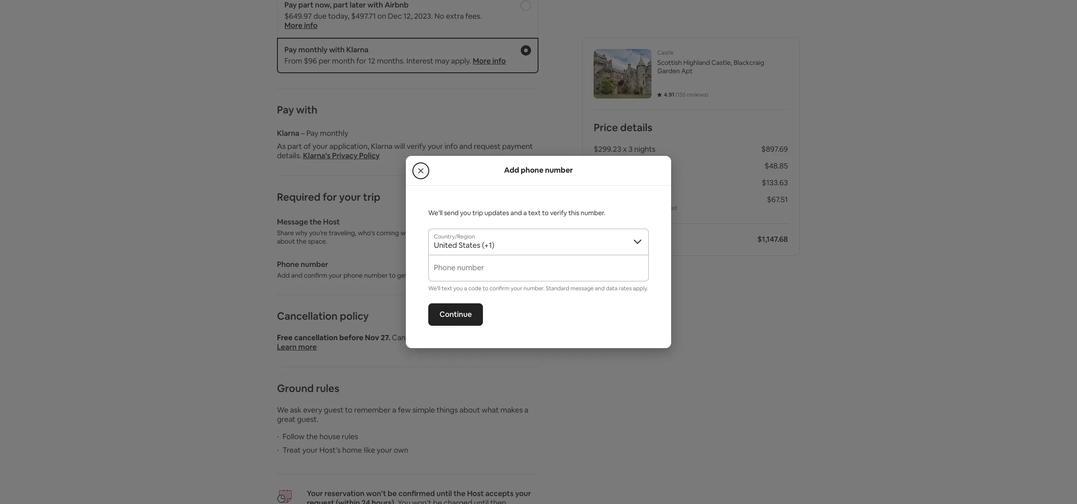 Task type: locate. For each thing, give the bounding box(es) containing it.
info inside pay part now, part later with airbnb $649.97 due today,  $497.71 on dec 12, 2023. no extra fees. more info
[[304, 21, 318, 30]]

apply. right may on the left of the page
[[451, 56, 471, 66]]

2 vertical spatial klarna
[[371, 142, 393, 151]]

airbnb
[[385, 0, 409, 10], [594, 178, 617, 188]]

0 vertical spatial klarna
[[346, 45, 369, 55]]

2 fee from the top
[[645, 205, 654, 212]]

confirm
[[304, 271, 327, 280], [490, 285, 510, 293]]

with
[[368, 0, 383, 10], [329, 45, 345, 55], [296, 103, 318, 116], [401, 229, 414, 237]]

klarna's privacy policy link
[[303, 151, 380, 161]]

0 horizontal spatial add
[[277, 271, 290, 280]]

later
[[350, 0, 366, 10]]

0 horizontal spatial host
[[323, 217, 340, 227]]

like
[[364, 446, 375, 456]]

pay for pay with
[[277, 103, 294, 116]]

(
[[676, 91, 678, 99]]

1 vertical spatial what
[[482, 406, 499, 415]]

1 fee from the top
[[645, 178, 656, 188]]

12,
[[404, 11, 413, 21]]

0 horizontal spatial for
[[323, 191, 337, 204]]

+1 telephone field
[[444, 267, 643, 277]]

pay up klarna – pay monthly
[[277, 103, 294, 116]]

airbnb left service
[[594, 178, 617, 188]]

1 horizontal spatial klarna
[[346, 45, 369, 55]]

2 horizontal spatial trip
[[473, 209, 483, 217]]

with up month
[[329, 45, 345, 55]]

1 horizontal spatial about
[[460, 406, 480, 415]]

1 horizontal spatial what
[[482, 406, 499, 415]]

1 horizontal spatial info
[[445, 142, 458, 151]]

1 horizontal spatial airbnb
[[594, 178, 617, 188]]

1 vertical spatial more
[[473, 56, 491, 66]]

add down phone
[[277, 271, 290, 280]]

klarna
[[346, 45, 369, 55], [277, 128, 300, 138], [371, 142, 393, 151]]

number up the this
[[545, 166, 573, 175]]

1 horizontal spatial rules
[[342, 432, 358, 442]]

1 vertical spatial host
[[467, 489, 484, 499]]

verify
[[407, 142, 426, 151], [550, 209, 567, 217]]

0 horizontal spatial confirm
[[304, 271, 327, 280]]

castle scottish highland castle, blackcraig garden apt
[[658, 49, 765, 75]]

get
[[397, 271, 408, 280]]

you,
[[415, 229, 428, 237]]

until
[[437, 489, 452, 499]]

1 vertical spatial dec
[[442, 333, 456, 343]]

$299.23 x 3 nights
[[594, 144, 656, 154]]

0 horizontal spatial trip
[[363, 191, 381, 204]]

accepts
[[486, 489, 514, 499]]

add down the payment
[[504, 166, 519, 175]]

host inside your reservation won't be confirmed until the host accepts your request (within 24 hours).
[[467, 489, 484, 499]]

pay inside pay part now, part later with airbnb $649.97 due today,  $497.71 on dec 12, 2023. no extra fees. more info
[[285, 0, 297, 10]]

2 vertical spatial you
[[454, 285, 463, 293]]

pay up from
[[285, 45, 297, 55]]

1 horizontal spatial more
[[473, 56, 491, 66]]

1 horizontal spatial apply.
[[633, 285, 648, 293]]

with inside pay part now, part later with airbnb $649.97 due today,  $497.71 on dec 12, 2023. no extra fees. more info
[[368, 0, 383, 10]]

confirm down space.
[[304, 271, 327, 280]]

monthly up $96
[[299, 45, 328, 55]]

about left "why" at the top of page
[[277, 237, 295, 246]]

0 vertical spatial phone
[[521, 166, 544, 175]]

$497.71
[[351, 11, 376, 21]]

2 horizontal spatial number
[[545, 166, 573, 175]]

with inside message the host share why you're traveling, who's coming with you, and what you love about the space.
[[401, 229, 414, 237]]

dec left 20
[[442, 333, 456, 343]]

0 horizontal spatial more info button
[[285, 21, 318, 30]]

1 horizontal spatial trip
[[409, 271, 420, 280]]

application,
[[330, 142, 369, 151]]

0 horizontal spatial text
[[442, 285, 452, 293]]

cancellation policy
[[277, 310, 369, 323]]

trip for your
[[363, 191, 381, 204]]

the left space.
[[296, 237, 307, 246]]

number. right the this
[[581, 209, 606, 217]]

apply. right rates
[[633, 285, 648, 293]]

host up traveling,
[[323, 217, 340, 227]]

pay up $649.97
[[285, 0, 297, 10]]

pay inside pay monthly with klarna from $96 per month for 12 months. interest may apply. more info
[[285, 45, 297, 55]]

0 vertical spatial number.
[[581, 209, 606, 217]]

0 vertical spatial for
[[357, 56, 367, 66]]

part inside as part of your application, klarna will verify your info and request payment details.
[[287, 142, 302, 151]]

pay monthly with klarna from $96 per month for 12 months. interest may apply. more info
[[285, 45, 506, 66]]

monthly up application,
[[320, 128, 348, 138]]

updates.
[[421, 271, 447, 280]]

1 vertical spatial confirm
[[490, 285, 510, 293]]

1 vertical spatial you
[[458, 229, 469, 237]]

your down +1 phone field on the bottom of the page
[[511, 285, 522, 293]]

about
[[277, 237, 295, 246], [460, 406, 480, 415]]

0 horizontal spatial about
[[277, 237, 295, 246]]

you right send
[[460, 209, 471, 217]]

we'll text you a code to confirm your number. standard message and data rates apply.
[[428, 285, 648, 293]]

1 horizontal spatial number
[[364, 271, 388, 280]]

1 horizontal spatial before
[[417, 333, 441, 343]]

0 vertical spatial about
[[277, 237, 295, 246]]

phone up policy
[[344, 271, 363, 280]]

to left get
[[389, 271, 396, 280]]

host's
[[319, 446, 341, 456]]

phone down the payment
[[521, 166, 544, 175]]

trip for you
[[473, 209, 483, 217]]

your up cancellation policy
[[329, 271, 342, 280]]

text up united states (+1) element
[[529, 209, 541, 217]]

united states (+1) element
[[428, 229, 649, 255]]

no
[[435, 11, 444, 21]]

1 horizontal spatial request
[[474, 142, 501, 151]]

verify inside phone number dialog
[[550, 209, 567, 217]]

1 vertical spatial trip
[[473, 209, 483, 217]]

to right guest
[[345, 406, 353, 415]]

0 vertical spatial verify
[[407, 142, 426, 151]]

and inside phone number add and confirm your phone number to get trip updates.
[[291, 271, 303, 280]]

0 horizontal spatial klarna
[[277, 128, 300, 138]]

trip inside phone number dialog
[[473, 209, 483, 217]]

x
[[623, 144, 627, 154]]

for left the 12
[[357, 56, 367, 66]]

part up today,
[[333, 0, 348, 10]]

1 vertical spatial phone
[[344, 271, 363, 280]]

united
[[434, 241, 457, 250]]

the
[[310, 217, 322, 227], [296, 237, 307, 246], [306, 432, 318, 442], [454, 489, 466, 499]]

more left the due
[[285, 21, 303, 30]]

1 vertical spatial request
[[307, 499, 334, 505]]

0 vertical spatial what
[[442, 229, 457, 237]]

0 vertical spatial rules
[[316, 382, 339, 395]]

fee right services
[[645, 205, 654, 212]]

0 vertical spatial dec
[[388, 11, 402, 21]]

text right we'll
[[442, 285, 452, 293]]

0 vertical spatial airbnb
[[385, 0, 409, 10]]

1 vertical spatial klarna
[[277, 128, 300, 138]]

host left accepts
[[467, 489, 484, 499]]

apply. inside phone number dialog
[[633, 285, 648, 293]]

1 vertical spatial for
[[323, 191, 337, 204]]

0 vertical spatial more info button
[[285, 21, 318, 30]]

0 horizontal spatial phone
[[344, 271, 363, 280]]

phone inside dialog
[[521, 166, 544, 175]]

1 vertical spatial info
[[493, 56, 506, 66]]

month
[[332, 56, 355, 66]]

pay
[[285, 0, 297, 10], [285, 45, 297, 55], [277, 103, 294, 116], [307, 128, 318, 138]]

3
[[629, 144, 633, 154]]

0 horizontal spatial info
[[304, 21, 318, 30]]

states
[[459, 241, 481, 250]]

1 horizontal spatial host
[[467, 489, 484, 499]]

the inside follow the house rules treat your host's home like your own
[[306, 432, 318, 442]]

1 vertical spatial verify
[[550, 209, 567, 217]]

guest.
[[297, 415, 319, 425]]

number down space.
[[301, 260, 328, 270]]

about inside we ask every guest to remember a few simple things about what makes a great guest.
[[460, 406, 480, 415]]

0 horizontal spatial dec
[[388, 11, 402, 21]]

rules up the home
[[342, 432, 358, 442]]

monthly inside pay monthly with klarna from $96 per month for 12 months. interest may apply. more info
[[299, 45, 328, 55]]

1 vertical spatial apply.
[[633, 285, 648, 293]]

won't
[[366, 489, 386, 499]]

0 vertical spatial number
[[545, 166, 573, 175]]

0 horizontal spatial rules
[[316, 382, 339, 395]]

2 horizontal spatial info
[[493, 56, 506, 66]]

$897.69
[[762, 144, 788, 154]]

policy
[[340, 310, 369, 323]]

1 horizontal spatial confirm
[[490, 285, 510, 293]]

your inside phone number add and confirm your phone number to get trip updates.
[[329, 271, 342, 280]]

$67.51
[[767, 195, 788, 205]]

free cancellation before nov 27. cancel before dec 20 for a partial refund. learn more
[[277, 333, 534, 352]]

0 vertical spatial monthly
[[299, 45, 328, 55]]

the up you're
[[310, 217, 322, 227]]

a
[[524, 209, 527, 217], [464, 285, 467, 293], [480, 333, 484, 343], [392, 406, 396, 415], [525, 406, 529, 415]]

why
[[295, 229, 308, 237]]

part left of
[[287, 142, 302, 151]]

on
[[378, 11, 386, 21]]

number. down +1 phone field on the bottom of the page
[[524, 285, 545, 293]]

house
[[320, 432, 340, 442]]

your right accepts
[[515, 489, 531, 499]]

for
[[357, 56, 367, 66], [323, 191, 337, 204], [468, 333, 478, 343]]

part up $649.97
[[299, 0, 314, 10]]

you up united states (+1)
[[458, 229, 469, 237]]

1 horizontal spatial more info button
[[473, 56, 506, 66]]

makes
[[501, 406, 523, 415]]

request left the '(within'
[[307, 499, 334, 505]]

message
[[571, 285, 594, 293]]

request
[[474, 142, 501, 151], [307, 499, 334, 505]]

to
[[542, 209, 549, 217], [389, 271, 396, 280], [483, 285, 488, 293], [345, 406, 353, 415]]

fee right service
[[645, 178, 656, 188]]

1 horizontal spatial verify
[[550, 209, 567, 217]]

2 horizontal spatial for
[[468, 333, 478, 343]]

traveling,
[[329, 229, 357, 237]]

about inside message the host share why you're traveling, who's coming with you, and what you love about the space.
[[277, 237, 295, 246]]

you inside message the host share why you're traveling, who's coming with you, and what you love about the space.
[[458, 229, 469, 237]]

rules inside follow the house rules treat your host's home like your own
[[342, 432, 358, 442]]

send
[[444, 209, 459, 217]]

2 vertical spatial info
[[445, 142, 458, 151]]

rules
[[316, 382, 339, 395], [342, 432, 358, 442]]

more inside pay monthly with klarna from $96 per month for 12 months. interest may apply. more info
[[473, 56, 491, 66]]

1 vertical spatial airbnb
[[594, 178, 617, 188]]

)
[[707, 91, 709, 99]]

0 vertical spatial request
[[474, 142, 501, 151]]

0 horizontal spatial before
[[339, 333, 364, 343]]

trip right get
[[409, 271, 420, 280]]

None radio
[[521, 0, 531, 11]]

0 vertical spatial fee
[[645, 178, 656, 188]]

airbnb up 12,
[[385, 0, 409, 10]]

updates
[[485, 209, 509, 217]]

0 horizontal spatial request
[[307, 499, 334, 505]]

part for your
[[287, 142, 302, 151]]

0 horizontal spatial what
[[442, 229, 457, 237]]

0 vertical spatial host
[[323, 217, 340, 227]]

the down guest.
[[306, 432, 318, 442]]

0 vertical spatial more
[[285, 21, 303, 30]]

you left code at the bottom left of the page
[[454, 285, 463, 293]]

verify right will
[[407, 142, 426, 151]]

1 vertical spatial number
[[301, 260, 328, 270]]

0 horizontal spatial apply.
[[451, 56, 471, 66]]

your right will
[[428, 142, 443, 151]]

0 horizontal spatial more
[[285, 21, 303, 30]]

your up traveling,
[[339, 191, 361, 204]]

cancel
[[392, 333, 416, 343]]

0 horizontal spatial number.
[[524, 285, 545, 293]]

for right the 'required'
[[323, 191, 337, 204]]

about right things
[[460, 406, 480, 415]]

$96
[[304, 56, 317, 66]]

payment
[[502, 142, 533, 151]]

what left makes
[[482, 406, 499, 415]]

more info button for pay part now, part later with airbnb $649.97 due today,  $497.71 on dec 12, 2023. no extra fees. more info
[[285, 21, 318, 30]]

klarna left will
[[371, 142, 393, 151]]

interest
[[407, 56, 433, 66]]

klarna left –
[[277, 128, 300, 138]]

dec inside pay part now, part later with airbnb $649.97 due today,  $497.71 on dec 12, 2023. no extra fees. more info
[[388, 11, 402, 21]]

2023.
[[414, 11, 433, 21]]

2 vertical spatial trip
[[409, 271, 420, 280]]

2 before from the left
[[417, 333, 441, 343]]

what up united
[[442, 229, 457, 237]]

number left get
[[364, 271, 388, 280]]

2 vertical spatial for
[[468, 333, 478, 343]]

pay right –
[[307, 128, 318, 138]]

before
[[339, 333, 364, 343], [417, 333, 441, 343]]

text
[[529, 209, 541, 217], [442, 285, 452, 293]]

dec right on at the left of page
[[388, 11, 402, 21]]

0 vertical spatial add
[[504, 166, 519, 175]]

before right cancel at the left of the page
[[417, 333, 441, 343]]

reviews
[[687, 91, 707, 99]]

1 vertical spatial number.
[[524, 285, 545, 293]]

1 horizontal spatial add
[[504, 166, 519, 175]]

a left partial
[[480, 333, 484, 343]]

1 vertical spatial more info button
[[473, 56, 506, 66]]

klarna – pay monthly
[[277, 128, 348, 138]]

rules up guest
[[316, 382, 339, 395]]

0 vertical spatial info
[[304, 21, 318, 30]]

with up on at the left of page
[[368, 0, 383, 10]]

$649.97
[[285, 11, 312, 21]]

for right 20
[[468, 333, 478, 343]]

(within
[[336, 499, 360, 505]]

0 vertical spatial you
[[460, 209, 471, 217]]

required
[[277, 191, 321, 204]]

klarna up month
[[346, 45, 369, 55]]

guest
[[324, 406, 344, 415]]

trip left updates
[[473, 209, 483, 217]]

more info button
[[285, 21, 318, 30], [473, 56, 506, 66]]

1 horizontal spatial dec
[[442, 333, 456, 343]]

0 horizontal spatial verify
[[407, 142, 426, 151]]

a right makes
[[525, 406, 529, 415]]

the right until
[[454, 489, 466, 499]]

1 vertical spatial add
[[277, 271, 290, 280]]

apply. inside pay monthly with klarna from $96 per month for 12 months. interest may apply. more info
[[451, 56, 471, 66]]

1 vertical spatial about
[[460, 406, 480, 415]]

learn more button
[[277, 343, 317, 352]]

cancellation
[[277, 310, 338, 323]]

klarna inside pay monthly with klarna from $96 per month for 12 months. interest may apply. more info
[[346, 45, 369, 55]]

1 vertical spatial rules
[[342, 432, 358, 442]]

0 vertical spatial text
[[529, 209, 541, 217]]

you for a
[[454, 285, 463, 293]]

rates
[[619, 285, 632, 293]]

remember
[[354, 406, 391, 415]]

to inside we ask every guest to remember a few simple things about what makes a great guest.
[[345, 406, 353, 415]]

more info button for pay monthly with klarna from $96 per month for 12 months. interest may apply. more info
[[473, 56, 506, 66]]

a left few
[[392, 406, 396, 415]]

required for your trip
[[277, 191, 381, 204]]

more right may on the left of the page
[[473, 56, 491, 66]]

verify left the this
[[550, 209, 567, 217]]

coming
[[377, 229, 399, 237]]

None radio
[[521, 45, 531, 56]]

policy
[[359, 151, 380, 161]]

1 vertical spatial fee
[[645, 205, 654, 212]]

with left you,
[[401, 229, 414, 237]]

standard
[[546, 285, 570, 293]]

and inside as part of your application, klarna will verify your info and request payment details.
[[459, 142, 472, 151]]

confirm right code at the bottom left of the page
[[490, 285, 510, 293]]

trip up message the host share why you're traveling, who's coming with you, and what you love about the space.
[[363, 191, 381, 204]]

you're
[[309, 229, 327, 237]]

to right code at the bottom left of the page
[[483, 285, 488, 293]]

a left code at the bottom left of the page
[[464, 285, 467, 293]]

2 horizontal spatial klarna
[[371, 142, 393, 151]]

0 horizontal spatial airbnb
[[385, 0, 409, 10]]

number.
[[581, 209, 606, 217], [524, 285, 545, 293]]

0 vertical spatial apply.
[[451, 56, 471, 66]]

0 vertical spatial confirm
[[304, 271, 327, 280]]

request left the payment
[[474, 142, 501, 151]]

ground rules
[[277, 382, 339, 395]]

what inside we ask every guest to remember a few simple things about what makes a great guest.
[[482, 406, 499, 415]]

confirmed
[[399, 489, 435, 499]]

before left 'nov'
[[339, 333, 364, 343]]

more inside pay part now, part later with airbnb $649.97 due today,  $497.71 on dec 12, 2023. no extra fees. more info
[[285, 21, 303, 30]]



Task type: vqa. For each thing, say whether or not it's contained in the screenshot.
the topmost about
yes



Task type: describe. For each thing, give the bounding box(es) containing it.
refund.
[[509, 333, 534, 343]]

info inside as part of your application, klarna will verify your info and request payment details.
[[445, 142, 458, 151]]

a right updates
[[524, 209, 527, 217]]

the inside your reservation won't be confirmed until the host accepts your request (within 24 hours).
[[454, 489, 466, 499]]

dec inside free cancellation before nov 27. cancel before dec 20 for a partial refund. learn more
[[442, 333, 456, 343]]

simple
[[413, 406, 435, 415]]

your reservation won't be confirmed until the host accepts your request (within 24 hours).
[[307, 489, 531, 505]]

part for part
[[299, 0, 314, 10]]

learn
[[277, 343, 297, 352]]

airbnb service fee
[[594, 178, 656, 188]]

request inside your reservation won't be confirmed until the host accepts your request (within 24 hours).
[[307, 499, 334, 505]]

we'll
[[428, 285, 441, 293]]

host inside message the host share why you're traveling, who's coming with you, and what you love about the space.
[[323, 217, 340, 227]]

pay for pay monthly with klarna from $96 per month for 12 months. interest may apply. more info
[[285, 45, 297, 55]]

united states (+1)
[[434, 241, 495, 250]]

own
[[394, 446, 408, 456]]

apt
[[682, 67, 693, 75]]

continue button
[[428, 304, 483, 326]]

to left the this
[[542, 209, 549, 217]]

$67.51 assistance services fee included
[[594, 195, 788, 212]]

–
[[301, 128, 305, 138]]

message
[[277, 217, 308, 227]]

phone inside phone number add and confirm your phone number to get trip updates.
[[344, 271, 363, 280]]

will
[[394, 142, 405, 151]]

pay part now, part later with airbnb $649.97 due today,  $497.71 on dec 12, 2023. no extra fees. more info
[[285, 0, 482, 30]]

to inside phone number add and confirm your phone number to get trip updates.
[[389, 271, 396, 280]]

details
[[620, 121, 653, 134]]

20
[[458, 333, 467, 343]]

your right treat
[[302, 446, 318, 456]]

as
[[277, 142, 286, 151]]

blackcraig
[[734, 58, 765, 67]]

message the host share why you're traveling, who's coming with you, and what you love about the space.
[[277, 217, 484, 246]]

24
[[362, 499, 370, 505]]

your right like
[[377, 446, 392, 456]]

phone number dialog
[[406, 156, 671, 349]]

number inside dialog
[[545, 166, 573, 175]]

0 horizontal spatial number
[[301, 260, 328, 270]]

klarna inside as part of your application, klarna will verify your info and request payment details.
[[371, 142, 393, 151]]

confirm inside phone number dialog
[[490, 285, 510, 293]]

1 horizontal spatial number.
[[581, 209, 606, 217]]

with up –
[[296, 103, 318, 116]]

extra
[[446, 11, 464, 21]]

castle
[[658, 49, 674, 57]]

a inside free cancellation before nov 27. cancel before dec 20 for a partial refund. learn more
[[480, 333, 484, 343]]

today,
[[328, 11, 350, 21]]

from
[[285, 56, 302, 66]]

cancellation
[[294, 333, 338, 343]]

service
[[619, 178, 644, 188]]

treat
[[283, 446, 301, 456]]

1 vertical spatial text
[[442, 285, 452, 293]]

add inside phone number add and confirm your phone number to get trip updates.
[[277, 271, 290, 280]]

more
[[298, 343, 317, 352]]

pay for pay part now, part later with airbnb $649.97 due today,  $497.71 on dec 12, 2023. no extra fees. more info
[[285, 0, 297, 10]]

pay with
[[277, 103, 318, 116]]

info inside pay monthly with klarna from $96 per month for 12 months. interest may apply. more info
[[493, 56, 506, 66]]

things
[[437, 406, 458, 415]]

who's
[[358, 229, 375, 237]]

reservation
[[325, 489, 365, 499]]

2 vertical spatial number
[[364, 271, 388, 280]]

4.91 ( 155 reviews )
[[664, 91, 709, 99]]

hours).
[[372, 499, 396, 505]]

what inside message the host share why you're traveling, who's coming with you, and what you love about the space.
[[442, 229, 457, 237]]

+1
[[434, 267, 442, 277]]

with inside pay monthly with klarna from $96 per month for 12 months. interest may apply. more info
[[329, 45, 345, 55]]

add phone number
[[504, 166, 573, 175]]

1 before from the left
[[339, 333, 364, 343]]

request inside as part of your application, klarna will verify your info and request payment details.
[[474, 142, 501, 151]]

now,
[[315, 0, 332, 10]]

per
[[319, 56, 331, 66]]

highland
[[684, 58, 710, 67]]

verify inside as part of your application, klarna will verify your info and request payment details.
[[407, 142, 426, 151]]

1 vertical spatial monthly
[[320, 128, 348, 138]]

for inside free cancellation before nov 27. cancel before dec 20 for a partial refund. learn more
[[468, 333, 478, 343]]

trip inside phone number add and confirm your phone number to get trip updates.
[[409, 271, 420, 280]]

included
[[655, 205, 677, 212]]

your inside your reservation won't be confirmed until the host accepts your request (within 24 hours).
[[515, 489, 531, 499]]

your right of
[[313, 142, 328, 151]]

castle,
[[712, 58, 732, 67]]

airbnb service fee button
[[594, 178, 656, 188]]

every
[[303, 406, 322, 415]]

confirm inside phone number add and confirm your phone number to get trip updates.
[[304, 271, 327, 280]]

may
[[435, 56, 450, 66]]

ask
[[290, 406, 302, 415]]

code
[[469, 285, 482, 293]]

as part of your application, klarna will verify your info and request payment details.
[[277, 142, 533, 161]]

12
[[368, 56, 375, 66]]

of
[[304, 142, 311, 151]]

privacy
[[332, 151, 358, 161]]

scottish
[[658, 58, 682, 67]]

love
[[471, 229, 483, 237]]

4.91
[[664, 91, 675, 99]]

details.
[[277, 151, 302, 161]]

data
[[606, 285, 618, 293]]

$299.23
[[594, 144, 622, 154]]

airbnb inside pay part now, part later with airbnb $649.97 due today,  $497.71 on dec 12, 2023. no extra fees. more info
[[385, 0, 409, 10]]

your inside phone number dialog
[[511, 285, 522, 293]]

your
[[307, 489, 323, 499]]

assistance
[[594, 205, 622, 212]]

we
[[277, 406, 289, 415]]

fee inside $67.51 assistance services fee included
[[645, 205, 654, 212]]

1 horizontal spatial text
[[529, 209, 541, 217]]

price details
[[594, 121, 653, 134]]

follow
[[283, 432, 305, 442]]

space.
[[308, 237, 327, 246]]

klarna's privacy policy
[[303, 151, 380, 161]]

you for trip
[[460, 209, 471, 217]]

home
[[342, 446, 362, 456]]

we'll send you trip updates and a text to verify this number.
[[428, 209, 606, 217]]

add inside phone number dialog
[[504, 166, 519, 175]]

and inside message the host share why you're traveling, who's coming with you, and what you love about the space.
[[429, 229, 440, 237]]

$48.85
[[765, 161, 788, 171]]

share
[[277, 229, 294, 237]]

for inside pay monthly with klarna from $96 per month for 12 months. interest may apply. more info
[[357, 56, 367, 66]]

few
[[398, 406, 411, 415]]



